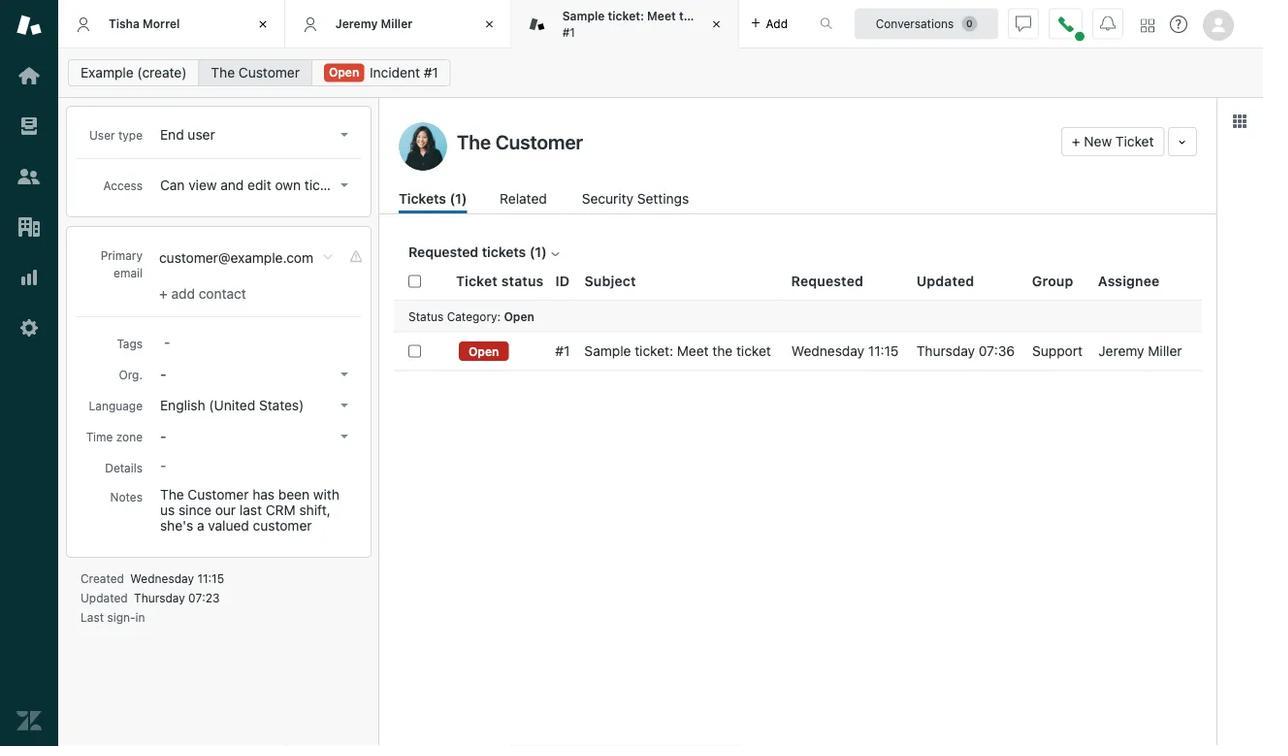 Task type: describe. For each thing, give the bounding box(es) containing it.
arrow down image for end user
[[341, 133, 348, 137]]

(united
[[209, 397, 255, 413]]

org.
[[119, 368, 143, 381]]

new
[[1085, 133, 1112, 149]]

sample ticket: meet the ticket #1
[[563, 9, 733, 39]]

admin image
[[17, 315, 42, 341]]

category
[[447, 309, 497, 323]]

close image
[[253, 15, 273, 34]]

2 vertical spatial open
[[469, 345, 499, 358]]

with
[[313, 487, 340, 503]]

crm
[[266, 502, 296, 518]]

add button
[[739, 0, 800, 48]]

tags
[[117, 337, 143, 350]]

+ new ticket
[[1072, 133, 1154, 149]]

id
[[556, 273, 570, 289]]

the for the customer
[[211, 65, 235, 81]]

user
[[89, 128, 115, 142]]

- for org.
[[160, 366, 166, 382]]

sample for sample ticket: meet the ticket #1
[[563, 9, 605, 23]]

ticket: for sample ticket: meet the ticket
[[635, 343, 674, 359]]

zendesk image
[[17, 709, 42, 734]]

+ for + new ticket
[[1072, 133, 1081, 149]]

support
[[1033, 343, 1083, 359]]

notes
[[110, 490, 143, 504]]

incident
[[370, 65, 420, 81]]

the customer
[[211, 65, 300, 81]]

edit
[[248, 177, 271, 193]]

user type
[[89, 128, 143, 142]]

security settings
[[582, 191, 689, 207]]

subject
[[585, 273, 636, 289]]

sample ticket: meet the ticket link
[[585, 343, 771, 360]]

+ for + add contact
[[159, 286, 168, 302]]

arrow down image for states)
[[341, 404, 348, 408]]

- button for org.
[[154, 361, 356, 388]]

time zone
[[86, 430, 143, 444]]

sample for sample ticket: meet the ticket
[[585, 343, 631, 359]]

shift,
[[299, 502, 331, 518]]

security settings link
[[582, 188, 695, 214]]

+ new ticket button
[[1062, 127, 1165, 156]]

customer@example.com
[[159, 250, 314, 266]]

the for sample ticket: meet the ticket
[[713, 343, 733, 359]]

+ add contact
[[159, 286, 246, 302]]

last
[[240, 502, 262, 518]]

has
[[253, 487, 275, 503]]

#1 inside "secondary" element
[[424, 65, 438, 81]]

add inside dropdown button
[[766, 17, 788, 31]]

view
[[189, 177, 217, 193]]

can view and edit own tickets only
[[160, 177, 376, 193]]

time
[[86, 430, 113, 444]]

1 horizontal spatial jeremy miller
[[1099, 343, 1183, 359]]

end user
[[160, 127, 215, 143]]

miller inside grid
[[1149, 343, 1183, 359]]

tickets (1) link
[[399, 188, 467, 214]]

been
[[278, 487, 310, 503]]

07:36
[[979, 343, 1015, 359]]

related link
[[500, 188, 550, 214]]

1 horizontal spatial tickets
[[482, 244, 526, 260]]

own
[[275, 177, 301, 193]]

2 close image from the left
[[707, 15, 727, 34]]

morrel
[[143, 17, 180, 30]]

status category : open
[[409, 309, 535, 323]]

tisha
[[109, 17, 140, 30]]

meet for sample ticket: meet the ticket #1
[[648, 9, 676, 23]]

end
[[160, 127, 184, 143]]

- button for time zone
[[154, 423, 356, 450]]

since
[[179, 502, 212, 518]]

ticket: for sample ticket: meet the ticket #1
[[608, 9, 644, 23]]

in
[[136, 611, 145, 624]]

get started image
[[17, 63, 42, 88]]

11:15 inside the created wednesday 11:15 updated thursday 07:23 last sign-in
[[197, 572, 224, 585]]

conversations
[[876, 17, 954, 31]]

customer for the customer has been with us since our last crm shift, she's a valued customer
[[188, 487, 249, 503]]

jeremy miller tab
[[285, 0, 512, 49]]

a
[[197, 518, 204, 534]]

last
[[81, 611, 104, 624]]

can view and edit own tickets only button
[[154, 172, 376, 199]]

jeremy inside jeremy miller tab
[[336, 17, 378, 30]]

our
[[215, 502, 236, 518]]

thursday 07:36
[[917, 343, 1015, 359]]

1 horizontal spatial 11:15
[[869, 343, 899, 359]]

can
[[160, 177, 185, 193]]

wednesday inside the created wednesday 11:15 updated thursday 07:23 last sign-in
[[130, 572, 194, 585]]

requested for requested tickets (1)
[[409, 244, 479, 260]]

- field
[[156, 331, 356, 352]]

primary
[[101, 248, 143, 262]]

:
[[497, 309, 501, 323]]

and
[[221, 177, 244, 193]]

primary email
[[101, 248, 143, 280]]

07:23
[[188, 591, 220, 605]]

only
[[350, 177, 376, 193]]

english (united states)
[[160, 397, 304, 413]]

get help image
[[1171, 16, 1188, 33]]

1 vertical spatial open
[[504, 309, 535, 323]]

created
[[81, 572, 124, 585]]

assignee
[[1099, 273, 1160, 289]]



Task type: vqa. For each thing, say whether or not it's contained in the screenshot.
Foodlez to the bottom
no



Task type: locate. For each thing, give the bounding box(es) containing it.
sample up "secondary" element
[[563, 9, 605, 23]]

settings
[[637, 191, 689, 207]]

ticket for sample ticket: meet the ticket
[[737, 343, 771, 359]]

0 horizontal spatial open
[[329, 66, 359, 79]]

arrow down image down english (united states) button
[[341, 435, 348, 439]]

1 vertical spatial arrow down image
[[341, 404, 348, 408]]

ticket down the requested tickets (1)
[[456, 273, 498, 289]]

#1 inside grid
[[556, 343, 570, 359]]

ticket left add dropdown button
[[701, 9, 733, 23]]

sample ticket: meet the ticket
[[585, 343, 771, 359]]

0 vertical spatial ticket
[[701, 9, 733, 23]]

user
[[188, 127, 215, 143]]

0 vertical spatial wednesday
[[792, 343, 865, 359]]

0 horizontal spatial jeremy miller
[[336, 17, 413, 30]]

group
[[1033, 273, 1074, 289]]

the for the customer has been with us since our last crm shift, she's a valued customer
[[160, 487, 184, 503]]

(1) right tickets
[[450, 191, 467, 207]]

1 vertical spatial wednesday
[[130, 572, 194, 585]]

open down category
[[469, 345, 499, 358]]

1 horizontal spatial thursday
[[917, 343, 975, 359]]

1 horizontal spatial jeremy
[[1099, 343, 1145, 359]]

0 horizontal spatial meet
[[648, 9, 676, 23]]

requested for requested
[[792, 273, 864, 289]]

1 vertical spatial the
[[160, 487, 184, 503]]

us
[[160, 502, 175, 518]]

arrow down image
[[341, 183, 348, 187], [341, 404, 348, 408], [341, 435, 348, 439]]

0 horizontal spatial updated
[[81, 591, 128, 605]]

1 horizontal spatial updated
[[917, 273, 975, 289]]

1 vertical spatial 11:15
[[197, 572, 224, 585]]

0 horizontal spatial wednesday
[[130, 572, 194, 585]]

1 vertical spatial tickets
[[482, 244, 526, 260]]

tickets inside button
[[305, 177, 346, 193]]

security
[[582, 191, 634, 207]]

tickets (1)
[[399, 191, 467, 207]]

sample down subject
[[585, 343, 631, 359]]

customer down close image
[[239, 65, 300, 81]]

the inside the sample ticket: meet the ticket #1
[[679, 9, 698, 23]]

(1) up status on the top of page
[[530, 244, 547, 260]]

1 vertical spatial sample
[[585, 343, 631, 359]]

arrow down image inside can view and edit own tickets only button
[[341, 183, 348, 187]]

0 vertical spatial requested
[[409, 244, 479, 260]]

jeremy up incident
[[336, 17, 378, 30]]

ticket: down subject
[[635, 343, 674, 359]]

tab
[[512, 0, 739, 49]]

0 vertical spatial the
[[679, 9, 698, 23]]

add
[[766, 17, 788, 31], [171, 286, 195, 302]]

1 vertical spatial the
[[713, 343, 733, 359]]

1 horizontal spatial wednesday
[[792, 343, 865, 359]]

1 vertical spatial meet
[[677, 343, 709, 359]]

0 horizontal spatial requested
[[409, 244, 479, 260]]

1 vertical spatial miller
[[1149, 343, 1183, 359]]

2 vertical spatial arrow down image
[[341, 435, 348, 439]]

the inside grid
[[713, 343, 733, 359]]

- button down english (united states) button
[[154, 423, 356, 450]]

0 vertical spatial meet
[[648, 9, 676, 23]]

tickets up ticket status
[[482, 244, 526, 260]]

she's
[[160, 518, 193, 534]]

0 vertical spatial sample
[[563, 9, 605, 23]]

1 vertical spatial arrow down image
[[341, 373, 348, 377]]

meet
[[648, 9, 676, 23], [677, 343, 709, 359]]

wednesday inside grid
[[792, 343, 865, 359]]

0 vertical spatial #1
[[563, 25, 575, 39]]

reporting image
[[17, 265, 42, 290]]

open inside "secondary" element
[[329, 66, 359, 79]]

open right :
[[504, 309, 535, 323]]

related
[[500, 191, 547, 207]]

(1)
[[450, 191, 467, 207], [530, 244, 547, 260]]

2 - from the top
[[160, 429, 166, 445]]

thursday
[[917, 343, 975, 359], [134, 591, 185, 605]]

0 vertical spatial the
[[211, 65, 235, 81]]

customer inside the customer has been with us since our last crm shift, she's a valued customer
[[188, 487, 249, 503]]

1 - button from the top
[[154, 361, 356, 388]]

1 horizontal spatial ticket
[[1116, 133, 1154, 149]]

customer for the customer
[[239, 65, 300, 81]]

contact
[[199, 286, 246, 302]]

#1
[[563, 25, 575, 39], [424, 65, 438, 81], [556, 343, 570, 359]]

tab containing sample ticket: meet the ticket
[[512, 0, 739, 49]]

1 horizontal spatial the
[[211, 65, 235, 81]]

ticket status
[[456, 273, 544, 289]]

ticket: inside the sample ticket: meet the ticket #1
[[608, 9, 644, 23]]

incident #1
[[370, 65, 438, 81]]

jeremy miller
[[336, 17, 413, 30], [1099, 343, 1183, 359]]

secondary element
[[58, 53, 1264, 92]]

#1 inside the sample ticket: meet the ticket #1
[[563, 25, 575, 39]]

1 vertical spatial thursday
[[134, 591, 185, 605]]

the inside "secondary" element
[[211, 65, 235, 81]]

status
[[502, 273, 544, 289]]

the inside the customer has been with us since our last crm shift, she's a valued customer
[[160, 487, 184, 503]]

1 horizontal spatial the
[[713, 343, 733, 359]]

miller up incident
[[381, 17, 413, 30]]

3 arrow down image from the top
[[341, 435, 348, 439]]

2 arrow down image from the top
[[341, 404, 348, 408]]

jeremy miller inside tab
[[336, 17, 413, 30]]

1 vertical spatial jeremy
[[1099, 343, 1145, 359]]

0 vertical spatial - button
[[154, 361, 356, 388]]

open left incident
[[329, 66, 359, 79]]

1 vertical spatial requested
[[792, 273, 864, 289]]

(create)
[[137, 65, 187, 81]]

arrow down image for and
[[341, 183, 348, 187]]

0 vertical spatial jeremy miller
[[336, 17, 413, 30]]

1 arrow down image from the top
[[341, 183, 348, 187]]

arrow down image
[[341, 133, 348, 137], [341, 373, 348, 377]]

end user button
[[154, 121, 356, 149]]

english (united states) button
[[154, 392, 356, 419]]

ticket inside sample ticket: meet the ticket link
[[737, 343, 771, 359]]

tisha morrel tab
[[58, 0, 285, 49]]

1 horizontal spatial miller
[[1149, 343, 1183, 359]]

main element
[[0, 0, 58, 746]]

requested up wednesday 11:15
[[792, 273, 864, 289]]

updated down created
[[81, 591, 128, 605]]

1 vertical spatial customer
[[188, 487, 249, 503]]

valued
[[208, 518, 249, 534]]

0 vertical spatial open
[[329, 66, 359, 79]]

details
[[105, 461, 143, 475]]

0 vertical spatial 11:15
[[869, 343, 899, 359]]

ticket: up "secondary" element
[[608, 9, 644, 23]]

1 vertical spatial ticket
[[456, 273, 498, 289]]

0 vertical spatial -
[[160, 366, 166, 382]]

thursday inside the created wednesday 11:15 updated thursday 07:23 last sign-in
[[134, 591, 185, 605]]

ticket for sample ticket: meet the ticket #1
[[701, 9, 733, 23]]

None checkbox
[[409, 345, 421, 358]]

conversations button
[[855, 8, 999, 39]]

arrow down image right states)
[[341, 404, 348, 408]]

+ inside button
[[1072, 133, 1081, 149]]

arrow down image left only
[[341, 183, 348, 187]]

updated inside the created wednesday 11:15 updated thursday 07:23 last sign-in
[[81, 591, 128, 605]]

views image
[[17, 114, 42, 139]]

tickets
[[399, 191, 446, 207]]

arrow down image inside the - button
[[341, 373, 348, 377]]

access
[[103, 179, 143, 192]]

arrow down image inside english (united states) button
[[341, 404, 348, 408]]

0 vertical spatial tickets
[[305, 177, 346, 193]]

email
[[114, 266, 143, 280]]

0 horizontal spatial +
[[159, 286, 168, 302]]

1 vertical spatial -
[[160, 429, 166, 445]]

updated up thursday 07:36
[[917, 273, 975, 289]]

0 vertical spatial add
[[766, 17, 788, 31]]

close image inside jeremy miller tab
[[480, 15, 500, 34]]

0 vertical spatial jeremy
[[336, 17, 378, 30]]

- right org.
[[160, 366, 166, 382]]

meet inside the sample ticket: meet the ticket #1
[[648, 9, 676, 23]]

thursday inside grid
[[917, 343, 975, 359]]

1 vertical spatial #1
[[424, 65, 438, 81]]

0 vertical spatial ticket:
[[608, 9, 644, 23]]

requested tickets (1)
[[409, 244, 547, 260]]

type
[[118, 128, 143, 142]]

1 vertical spatial +
[[159, 286, 168, 302]]

thursday left 07:36
[[917, 343, 975, 359]]

the right (create)
[[211, 65, 235, 81]]

0 horizontal spatial close image
[[480, 15, 500, 34]]

the customer has been with us since our last crm shift, she's a valued customer
[[160, 487, 343, 534]]

ticket right the new
[[1116, 133, 1154, 149]]

1 horizontal spatial open
[[469, 345, 499, 358]]

jeremy right support
[[1099, 343, 1145, 359]]

zone
[[116, 430, 143, 444]]

thursday up in at the left of page
[[134, 591, 185, 605]]

- right zone
[[160, 429, 166, 445]]

the
[[211, 65, 235, 81], [160, 487, 184, 503]]

0 vertical spatial (1)
[[450, 191, 467, 207]]

tickets right own
[[305, 177, 346, 193]]

1 vertical spatial ticket
[[737, 343, 771, 359]]

0 horizontal spatial jeremy
[[336, 17, 378, 30]]

0 horizontal spatial tickets
[[305, 177, 346, 193]]

2 - button from the top
[[154, 423, 356, 450]]

the for sample ticket: meet the ticket #1
[[679, 9, 698, 23]]

0 vertical spatial miller
[[381, 17, 413, 30]]

0 vertical spatial thursday
[[917, 343, 975, 359]]

- button up english (united states) button
[[154, 361, 356, 388]]

1 arrow down image from the top
[[341, 133, 348, 137]]

0 vertical spatial customer
[[239, 65, 300, 81]]

ticket: inside sample ticket: meet the ticket link
[[635, 343, 674, 359]]

1 vertical spatial ticket:
[[635, 343, 674, 359]]

0 horizontal spatial the
[[160, 487, 184, 503]]

0 vertical spatial arrow down image
[[341, 133, 348, 137]]

button displays agent's chat status as invisible. image
[[1016, 16, 1032, 32]]

close image
[[480, 15, 500, 34], [707, 15, 727, 34]]

example (create)
[[81, 65, 187, 81]]

0 vertical spatial +
[[1072, 133, 1081, 149]]

0 horizontal spatial ticket
[[701, 9, 733, 23]]

1 horizontal spatial +
[[1072, 133, 1081, 149]]

customers image
[[17, 164, 42, 189]]

ticket inside grid
[[456, 273, 498, 289]]

tisha morrel
[[109, 17, 180, 30]]

0 vertical spatial ticket
[[1116, 133, 1154, 149]]

meet for sample ticket: meet the ticket
[[677, 343, 709, 359]]

1 horizontal spatial (1)
[[530, 244, 547, 260]]

tickets
[[305, 177, 346, 193], [482, 244, 526, 260]]

zendesk support image
[[17, 13, 42, 38]]

miller inside tab
[[381, 17, 413, 30]]

+
[[1072, 133, 1081, 149], [159, 286, 168, 302]]

ticket inside button
[[1116, 133, 1154, 149]]

tabs tab list
[[58, 0, 800, 49]]

language
[[89, 399, 143, 413]]

jeremy miller down assignee
[[1099, 343, 1183, 359]]

notifications image
[[1101, 16, 1116, 32]]

arrow down image inside the - button
[[341, 435, 348, 439]]

states)
[[259, 397, 304, 413]]

0 horizontal spatial ticket
[[456, 273, 498, 289]]

status
[[409, 309, 444, 323]]

sign-
[[107, 611, 136, 624]]

+ left contact
[[159, 286, 168, 302]]

organizations image
[[17, 215, 42, 240]]

1 vertical spatial add
[[171, 286, 195, 302]]

1 close image from the left
[[480, 15, 500, 34]]

0 horizontal spatial add
[[171, 286, 195, 302]]

apps image
[[1233, 114, 1248, 129]]

1 horizontal spatial close image
[[707, 15, 727, 34]]

1 - from the top
[[160, 366, 166, 382]]

zendesk products image
[[1141, 19, 1155, 33]]

0 horizontal spatial miller
[[381, 17, 413, 30]]

11:15 left thursday 07:36
[[869, 343, 899, 359]]

- for time zone
[[160, 429, 166, 445]]

miller
[[381, 17, 413, 30], [1149, 343, 1183, 359]]

wednesday
[[792, 343, 865, 359], [130, 572, 194, 585]]

created wednesday 11:15 updated thursday 07:23 last sign-in
[[81, 572, 224, 624]]

2 vertical spatial #1
[[556, 343, 570, 359]]

0 vertical spatial updated
[[917, 273, 975, 289]]

example
[[81, 65, 134, 81]]

2 arrow down image from the top
[[341, 373, 348, 377]]

0 vertical spatial arrow down image
[[341, 183, 348, 187]]

customer up valued
[[188, 487, 249, 503]]

miller down assignee
[[1149, 343, 1183, 359]]

1 horizontal spatial requested
[[792, 273, 864, 289]]

1 vertical spatial jeremy miller
[[1099, 343, 1183, 359]]

grid
[[380, 262, 1217, 746]]

1 vertical spatial (1)
[[530, 244, 547, 260]]

jeremy miller up incident
[[336, 17, 413, 30]]

None text field
[[451, 127, 1054, 156]]

grid containing ticket status
[[380, 262, 1217, 746]]

11:15
[[869, 343, 899, 359], [197, 572, 224, 585]]

sample
[[563, 9, 605, 23], [585, 343, 631, 359]]

1 horizontal spatial meet
[[677, 343, 709, 359]]

customer
[[253, 518, 312, 534]]

1 vertical spatial updated
[[81, 591, 128, 605]]

the customer link
[[198, 59, 312, 86]]

0 horizontal spatial thursday
[[134, 591, 185, 605]]

sample inside the sample ticket: meet the ticket #1
[[563, 9, 605, 23]]

customer inside "secondary" element
[[239, 65, 300, 81]]

ticket inside the sample ticket: meet the ticket #1
[[701, 9, 733, 23]]

0 horizontal spatial (1)
[[450, 191, 467, 207]]

the up she's
[[160, 487, 184, 503]]

updated
[[917, 273, 975, 289], [81, 591, 128, 605]]

1 horizontal spatial add
[[766, 17, 788, 31]]

arrow down image inside end user button
[[341, 133, 348, 137]]

Select All Tickets checkbox
[[409, 275, 421, 288]]

11:15 up 07:23
[[197, 572, 224, 585]]

0 horizontal spatial the
[[679, 9, 698, 23]]

1 horizontal spatial ticket
[[737, 343, 771, 359]]

2 horizontal spatial open
[[504, 309, 535, 323]]

ticket left wednesday 11:15
[[737, 343, 771, 359]]

1 vertical spatial - button
[[154, 423, 356, 450]]

0 horizontal spatial 11:15
[[197, 572, 224, 585]]

english
[[160, 397, 205, 413]]

+ left the new
[[1072, 133, 1081, 149]]

example (create) button
[[68, 59, 199, 86]]

ticket
[[1116, 133, 1154, 149], [456, 273, 498, 289]]

open
[[329, 66, 359, 79], [504, 309, 535, 323], [469, 345, 499, 358]]

arrow down image for -
[[341, 373, 348, 377]]

requested inside grid
[[792, 273, 864, 289]]

customer
[[239, 65, 300, 81], [188, 487, 249, 503]]

wednesday 11:15
[[792, 343, 899, 359]]

requested up select all tickets checkbox
[[409, 244, 479, 260]]



